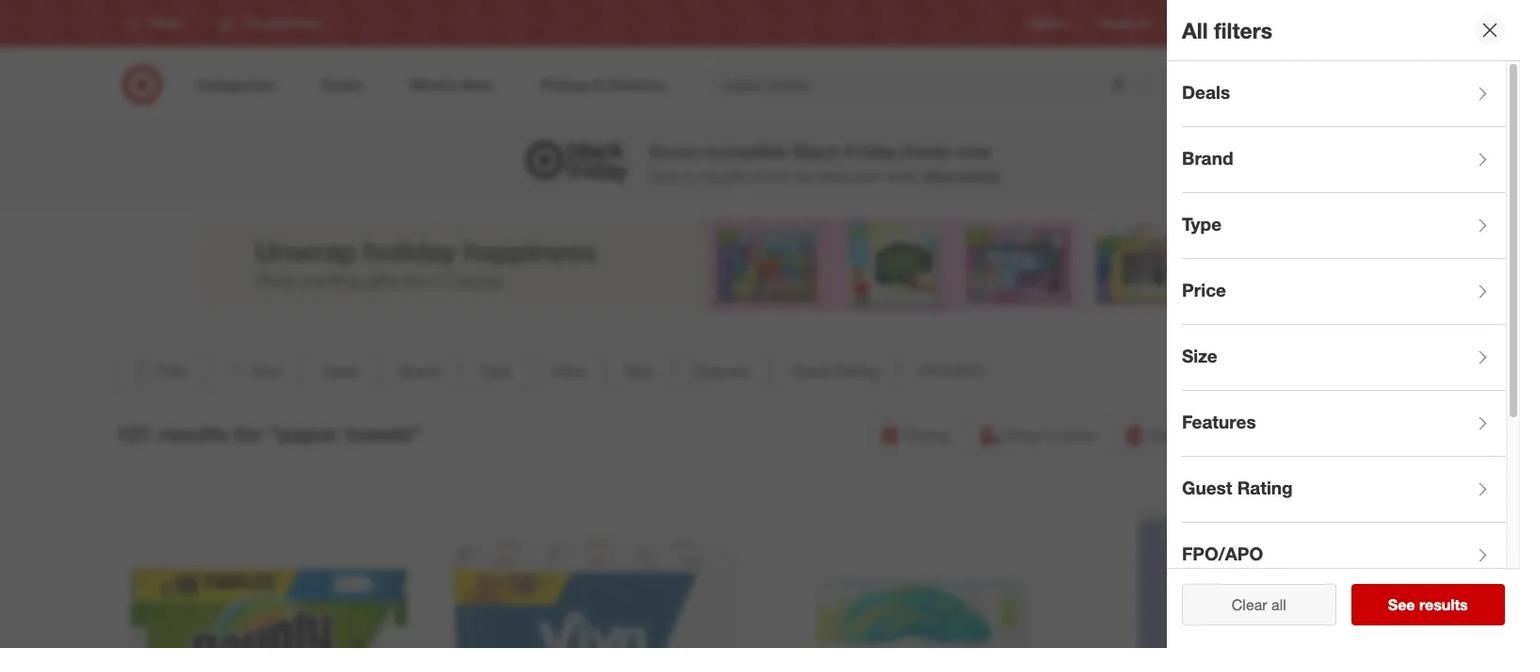 Task type: describe. For each thing, give the bounding box(es) containing it.
1 vertical spatial deals button
[[306, 351, 376, 392]]

0 horizontal spatial features
[[693, 362, 751, 381]]

all
[[1272, 595, 1287, 614]]

1 horizontal spatial deals button
[[1182, 61, 1506, 127]]

sort button
[[211, 351, 299, 392]]

registry
[[1027, 16, 1069, 31]]

weekly ad
[[1099, 16, 1152, 31]]

in
[[1046, 426, 1058, 445]]

pickup button
[[871, 415, 964, 456]]

same day delivery
[[1150, 426, 1278, 445]]

black
[[793, 141, 840, 162]]

see results
[[1388, 595, 1468, 614]]

2 vertical spatial deals
[[322, 362, 360, 381]]

clear
[[1232, 595, 1268, 614]]

0 vertical spatial rating
[[835, 362, 879, 381]]

search button
[[1168, 64, 1214, 109]]

0 horizontal spatial size button
[[609, 351, 669, 392]]

shop
[[1006, 426, 1042, 445]]

incredible
[[704, 141, 788, 162]]

clear all
[[1232, 595, 1287, 614]]

size inside all filters dialog
[[1182, 344, 1218, 366]]

filter button
[[116, 351, 204, 392]]

start
[[924, 168, 956, 184]]

0 vertical spatial guest rating button
[[775, 351, 895, 392]]

0 vertical spatial guest rating
[[791, 362, 879, 381]]

redcard link
[[1183, 15, 1228, 32]]

rating inside all filters dialog
[[1238, 476, 1293, 498]]

1 horizontal spatial features button
[[1182, 391, 1506, 457]]

fpo/apo inside all filters dialog
[[1182, 542, 1264, 564]]

find
[[765, 168, 787, 184]]

filter
[[156, 362, 189, 381]]

new
[[790, 168, 815, 184]]

same day delivery button
[[1116, 415, 1290, 456]]

shop in store button
[[971, 415, 1108, 456]]

brand button inside all filters dialog
[[1182, 127, 1506, 193]]

weekly ad link
[[1099, 15, 1152, 32]]

"paper
[[269, 420, 339, 446]]

clear all button
[[1182, 584, 1336, 626]]

0 vertical spatial type button
[[1182, 193, 1506, 259]]

weekly
[[1099, 16, 1135, 31]]

121
[[116, 420, 152, 446]]

sort
[[254, 362, 282, 381]]

shop in store
[[1006, 426, 1096, 445]]

1 horizontal spatial size button
[[1182, 325, 1506, 391]]

sponsored
[[1270, 313, 1326, 327]]

target
[[1258, 16, 1289, 31]]

1 vertical spatial price button
[[535, 351, 602, 392]]

pickup
[[906, 426, 951, 445]]

top
[[700, 168, 720, 184]]

1 vertical spatial type button
[[464, 351, 528, 392]]

save
[[649, 168, 678, 184]]

now
[[956, 141, 991, 162]]

on
[[682, 168, 697, 184]]

0 horizontal spatial features button
[[677, 351, 767, 392]]

0 vertical spatial fpo/apo
[[919, 362, 984, 381]]

day
[[1194, 426, 1220, 445]]



Task type: locate. For each thing, give the bounding box(es) containing it.
0 vertical spatial brand
[[1182, 147, 1234, 168]]

1 vertical spatial features
[[1182, 410, 1256, 432]]

friday
[[845, 141, 897, 162]]

brand button
[[1182, 127, 1506, 193], [383, 351, 456, 392]]

1 horizontal spatial rating
[[1238, 476, 1293, 498]]

brand inside all filters dialog
[[1182, 147, 1234, 168]]

1 horizontal spatial type button
[[1182, 193, 1506, 259]]

results right see
[[1420, 595, 1468, 614]]

2 horizontal spatial deals
[[1182, 81, 1230, 102]]

rating down delivery
[[1238, 476, 1293, 498]]

fpo/apo button
[[902, 351, 1000, 392], [1182, 523, 1506, 589]]

see results button
[[1351, 584, 1505, 626]]

1 vertical spatial guest rating button
[[1182, 457, 1506, 523]]

deals button
[[1182, 61, 1506, 127], [306, 351, 376, 392]]

deals down all
[[1182, 81, 1230, 102]]

redcard
[[1183, 16, 1228, 31]]

1 vertical spatial results
[[1420, 595, 1468, 614]]

registry link
[[1027, 15, 1069, 32]]

0 horizontal spatial type
[[480, 362, 512, 381]]

1 horizontal spatial results
[[1420, 595, 1468, 614]]

What can we help you find? suggestions appear below search field
[[712, 64, 1181, 106]]

search
[[1168, 77, 1214, 96]]

1 horizontal spatial fpo/apo button
[[1182, 523, 1506, 589]]

0 horizontal spatial price
[[551, 362, 586, 381]]

0 vertical spatial deals button
[[1182, 61, 1506, 127]]

deals
[[1182, 81, 1230, 102], [902, 141, 951, 162], [322, 362, 360, 381]]

filters
[[1214, 17, 1273, 43]]

target circle link
[[1258, 15, 1321, 32]]

rating up pickup 'button'
[[835, 362, 879, 381]]

0 vertical spatial type
[[1182, 213, 1222, 234]]

1 vertical spatial deals
[[902, 141, 951, 162]]

121 results for "paper towels"
[[116, 420, 421, 446]]

1 horizontal spatial fpo/apo
[[1182, 542, 1264, 564]]

all filters dialog
[[1167, 0, 1521, 648]]

1 horizontal spatial brand
[[1182, 147, 1234, 168]]

fpo/apo button up 'pickup'
[[902, 351, 1000, 392]]

for
[[234, 420, 263, 446]]

1 horizontal spatial guest rating
[[1182, 476, 1293, 498]]

week.
[[886, 168, 921, 184]]

1 horizontal spatial type
[[1182, 213, 1222, 234]]

deals button up "paper
[[306, 351, 376, 392]]

each
[[854, 168, 883, 184]]

results inside 'button'
[[1420, 595, 1468, 614]]

0 vertical spatial price button
[[1182, 259, 1506, 325]]

price
[[1182, 279, 1227, 300], [551, 362, 586, 381]]

brand up towels"
[[399, 362, 440, 381]]

0 vertical spatial brand button
[[1182, 127, 1506, 193]]

saving
[[960, 168, 1000, 184]]

guest rating
[[791, 362, 879, 381], [1182, 476, 1293, 498]]

1 vertical spatial guest rating
[[1182, 476, 1293, 498]]

0 vertical spatial guest
[[791, 362, 831, 381]]

0 horizontal spatial deals button
[[306, 351, 376, 392]]

fpo/apo button up see
[[1182, 523, 1506, 589]]

guest rating inside all filters dialog
[[1182, 476, 1293, 498]]

gifts
[[724, 168, 749, 184]]

1 vertical spatial brand button
[[383, 351, 456, 392]]

make-a-size paper towels - smartly™ image
[[1107, 497, 1398, 648], [1107, 497, 1398, 648]]

viva multi-surface paper towels - 6 triple rolls image
[[451, 497, 742, 648], [451, 497, 742, 648]]

type
[[1182, 213, 1222, 234], [480, 362, 512, 381]]

features
[[693, 362, 751, 381], [1182, 410, 1256, 432]]

deals
[[819, 168, 850, 184]]

fpo/apo up 'pickup'
[[919, 362, 984, 381]]

target circle
[[1258, 16, 1321, 31]]

0 horizontal spatial size
[[625, 362, 653, 381]]

bounty select-a-size paper towels image
[[123, 497, 414, 648], [123, 497, 414, 648]]

deals inside all filters dialog
[[1182, 81, 1230, 102]]

0 horizontal spatial fpo/apo button
[[902, 351, 1000, 392]]

1 vertical spatial type
[[480, 362, 512, 381]]

1 horizontal spatial brand button
[[1182, 127, 1506, 193]]

0 horizontal spatial type button
[[464, 351, 528, 392]]

fpo/apo up clear
[[1182, 542, 1264, 564]]

type inside all filters dialog
[[1182, 213, 1222, 234]]

guest inside all filters dialog
[[1182, 476, 1233, 498]]

0 horizontal spatial guest rating
[[791, 362, 879, 381]]

0 horizontal spatial brand button
[[383, 351, 456, 392]]

0 horizontal spatial deals
[[322, 362, 360, 381]]

same
[[1150, 426, 1189, 445]]

1 vertical spatial fpo/apo
[[1182, 542, 1264, 564]]

1 horizontal spatial guest
[[1182, 476, 1233, 498]]

1 horizontal spatial features
[[1182, 410, 1256, 432]]

deals button down circle
[[1182, 61, 1506, 127]]

results for 121
[[158, 420, 228, 446]]

0 vertical spatial features
[[693, 362, 751, 381]]

1 horizontal spatial deals
[[902, 141, 951, 162]]

0 horizontal spatial rating
[[835, 362, 879, 381]]

deals inside score incredible black friday deals now save on top gifts & find new deals each week. start saving
[[902, 141, 951, 162]]

0 horizontal spatial brand
[[399, 362, 440, 381]]

deals up "paper
[[322, 362, 360, 381]]

&
[[753, 168, 761, 184]]

circle
[[1292, 16, 1321, 31]]

results for see
[[1420, 595, 1468, 614]]

score
[[649, 141, 699, 162]]

price button
[[1182, 259, 1506, 325], [535, 351, 602, 392]]

size
[[1182, 344, 1218, 366], [625, 362, 653, 381]]

1 vertical spatial guest
[[1182, 476, 1233, 498]]

0 horizontal spatial price button
[[535, 351, 602, 392]]

0 vertical spatial fpo/apo button
[[902, 351, 1000, 392]]

advertisement region
[[195, 218, 1326, 312]]

ad
[[1138, 16, 1152, 31]]

rating
[[835, 362, 879, 381], [1238, 476, 1293, 498]]

1 vertical spatial price
[[551, 362, 586, 381]]

1 horizontal spatial guest rating button
[[1182, 457, 1506, 523]]

brand
[[1182, 147, 1234, 168], [399, 362, 440, 381]]

0 horizontal spatial results
[[158, 420, 228, 446]]

guest rating button
[[775, 351, 895, 392], [1182, 457, 1506, 523]]

results left for
[[158, 420, 228, 446]]

1 horizontal spatial size
[[1182, 344, 1218, 366]]

all
[[1182, 17, 1208, 43]]

type button
[[1182, 193, 1506, 259], [464, 351, 528, 392]]

1 horizontal spatial price button
[[1182, 259, 1506, 325]]

1 horizontal spatial price
[[1182, 279, 1227, 300]]

deals up start
[[902, 141, 951, 162]]

features button
[[677, 351, 767, 392], [1182, 391, 1506, 457]]

0 vertical spatial deals
[[1182, 81, 1230, 102]]

delivery
[[1224, 426, 1278, 445]]

0 vertical spatial price
[[1182, 279, 1227, 300]]

0 vertical spatial results
[[158, 420, 228, 446]]

size button
[[1182, 325, 1506, 391], [609, 351, 669, 392]]

brand down search button
[[1182, 147, 1234, 168]]

all filters
[[1182, 17, 1273, 43]]

see
[[1388, 595, 1416, 614]]

fpo/apo
[[919, 362, 984, 381], [1182, 542, 1264, 564]]

1 vertical spatial brand
[[399, 362, 440, 381]]

towels"
[[345, 420, 421, 446]]

store
[[1062, 426, 1096, 445]]

1 vertical spatial fpo/apo button
[[1182, 523, 1506, 589]]

0 horizontal spatial fpo/apo
[[919, 362, 984, 381]]

features inside all filters dialog
[[1182, 410, 1256, 432]]

guest
[[791, 362, 831, 381], [1182, 476, 1233, 498]]

make-a-size paper towels - up & up™ image
[[779, 497, 1070, 648], [779, 497, 1070, 648]]

1 vertical spatial rating
[[1238, 476, 1293, 498]]

0 horizontal spatial guest rating button
[[775, 351, 895, 392]]

0 horizontal spatial guest
[[791, 362, 831, 381]]

results
[[158, 420, 228, 446], [1420, 595, 1468, 614]]

score incredible black friday deals now save on top gifts & find new deals each week. start saving
[[649, 141, 1000, 184]]

price inside all filters dialog
[[1182, 279, 1227, 300]]



Task type: vqa. For each thing, say whether or not it's contained in the screenshot.
"Brand" button to the top
yes



